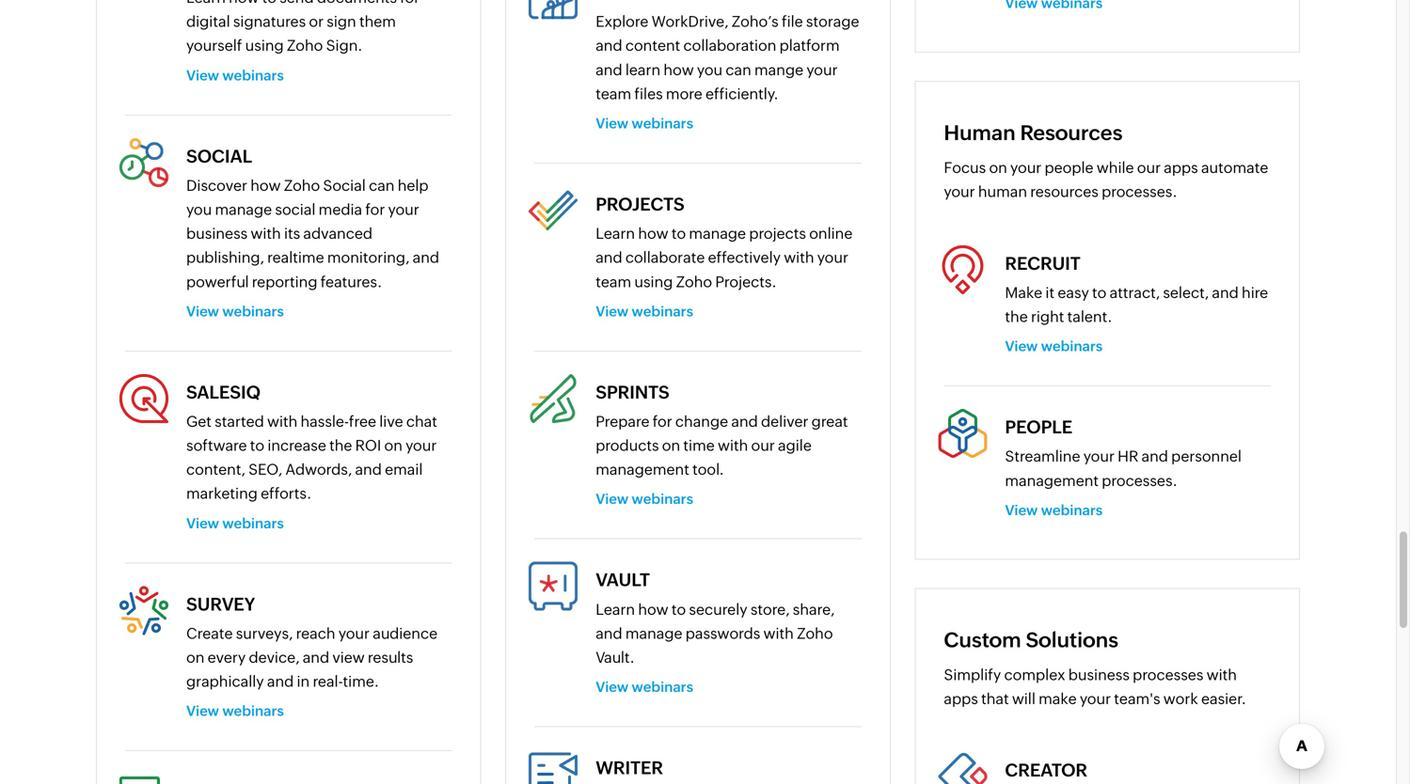 Task type: locate. For each thing, give the bounding box(es) containing it.
and down roi
[[355, 461, 382, 479]]

can inside the explore workdrive, zoho's file storage and content collaboration platform and learn how you can mange your team files more efficiently.
[[726, 61, 752, 78]]

zoho down collaborate
[[676, 273, 713, 291]]

zoho down or
[[287, 37, 323, 54]]

0 horizontal spatial you
[[186, 201, 212, 218]]

on up human
[[990, 159, 1008, 177]]

passwords
[[686, 625, 761, 643]]

and left the hire at the top right
[[1213, 284, 1239, 302]]

1 horizontal spatial you
[[697, 61, 723, 78]]

using down collaborate
[[635, 273, 673, 291]]

on inside the prepare for change and deliver great products on time with our agile management tool.
[[662, 437, 681, 455]]

with right the 'time'
[[718, 437, 749, 455]]

apps left "automate"
[[1165, 159, 1199, 177]]

1 vertical spatial apps
[[944, 691, 979, 708]]

custom
[[944, 629, 1022, 653]]

to inside the 'learn how to securely store, share, and manage passwords with zoho vault.'
[[672, 601, 686, 619]]

to
[[262, 0, 277, 6], [672, 225, 686, 242], [1093, 284, 1107, 302], [250, 437, 265, 455], [672, 601, 686, 619]]

learn
[[186, 0, 226, 6], [596, 225, 635, 242], [596, 601, 635, 619]]

hire
[[1242, 284, 1269, 302]]

for inside discover how zoho social can help you manage social media for your business with its advanced publishing, realtime monitoring, and powerful reporting features.
[[366, 201, 385, 218]]

your inside create surveys, reach your audience on every device, and view results graphically and in real-time.
[[339, 625, 370, 643]]

increase
[[268, 437, 326, 455]]

the
[[1006, 308, 1028, 326], [329, 437, 352, 455]]

real-
[[313, 674, 343, 691]]

zoho inside learn how to send documents for digital signatures or sign them yourself using zoho sign.
[[287, 37, 323, 54]]

webinars for projects
[[632, 303, 694, 320]]

1 vertical spatial you
[[186, 201, 212, 218]]

how inside the 'learn how to securely store, share, and manage passwords with zoho vault.'
[[638, 601, 669, 619]]

management inside streamline your hr and personnel management processes.
[[1006, 472, 1099, 490]]

webinars
[[222, 67, 284, 84], [632, 115, 694, 132], [222, 303, 284, 320], [632, 303, 694, 320], [1042, 338, 1103, 355], [632, 492, 694, 508], [1042, 502, 1103, 519], [222, 516, 284, 532], [632, 680, 694, 696], [222, 704, 284, 720]]

business
[[186, 225, 248, 242], [1069, 667, 1130, 684]]

powerful
[[186, 273, 249, 291]]

0 vertical spatial processes.
[[1102, 183, 1178, 201]]

view webinars for projects
[[596, 303, 694, 320]]

and inside the prepare for change and deliver great products on time with our agile management tool.
[[732, 413, 758, 431]]

custom solutions
[[944, 629, 1119, 653]]

to inside learn how to manage projects online and collaborate effectively with your team using zoho projects.
[[672, 225, 686, 242]]

view down products at the left of page
[[596, 492, 629, 508]]

1 horizontal spatial the
[[1006, 308, 1028, 326]]

our inside the prepare for change and deliver great products on time with our agile management tool.
[[752, 437, 775, 455]]

view webinars for salesiq
[[186, 516, 284, 532]]

how for vault
[[638, 601, 669, 619]]

view down right
[[1006, 338, 1038, 355]]

while
[[1097, 159, 1135, 177]]

1 processes. from the top
[[1102, 183, 1178, 201]]

1 horizontal spatial manage
[[626, 625, 683, 643]]

0 vertical spatial the
[[1006, 308, 1028, 326]]

learn up digital
[[186, 0, 226, 6]]

how inside discover how zoho social can help you manage social media for your business with its advanced publishing, realtime monitoring, and powerful reporting features.
[[251, 177, 281, 194]]

0 vertical spatial our
[[1138, 159, 1162, 177]]

manage up effectively
[[689, 225, 746, 242]]

realtime
[[267, 249, 324, 267]]

view down powerful on the left of page
[[186, 303, 219, 320]]

our
[[1138, 159, 1162, 177], [752, 437, 775, 455]]

management
[[596, 461, 690, 479], [1006, 472, 1099, 490]]

view down marketing
[[186, 516, 219, 532]]

how down vault
[[638, 601, 669, 619]]

0 horizontal spatial apps
[[944, 691, 979, 708]]

webinars down collaborate
[[632, 303, 694, 320]]

how up 'signatures' at the top left
[[229, 0, 259, 6]]

your
[[807, 61, 838, 78], [1011, 159, 1042, 177], [944, 183, 976, 201], [388, 201, 420, 218], [818, 249, 849, 267], [406, 437, 437, 455], [1084, 448, 1115, 466], [339, 625, 370, 643], [1080, 691, 1112, 708]]

great
[[812, 413, 849, 431]]

for right media in the left top of the page
[[366, 201, 385, 218]]

view down collaborate
[[596, 303, 629, 320]]

and inside discover how zoho social can help you manage social media for your business with its advanced publishing, realtime monitoring, and powerful reporting features.
[[413, 249, 440, 267]]

view down graphically
[[186, 704, 219, 720]]

view webinars down "vault."
[[596, 680, 694, 696]]

to up collaborate
[[672, 225, 686, 242]]

store,
[[751, 601, 790, 619]]

to for learn how to send documents for digital signatures or sign them yourself using zoho sign.
[[262, 0, 277, 6]]

view for social
[[186, 303, 219, 320]]

1 vertical spatial team
[[596, 273, 632, 291]]

1 vertical spatial for
[[366, 201, 385, 218]]

our left agile
[[752, 437, 775, 455]]

on
[[990, 159, 1008, 177], [384, 437, 403, 455], [662, 437, 681, 455], [186, 649, 205, 667]]

how inside learn how to manage projects online and collaborate effectively with your team using zoho projects.
[[638, 225, 669, 242]]

using down 'signatures' at the top left
[[245, 37, 284, 54]]

webinars down graphically
[[222, 704, 284, 720]]

1 team from the top
[[596, 85, 632, 102]]

can up efficiently.
[[726, 61, 752, 78]]

can inside discover how zoho social can help you manage social media for your business with its advanced publishing, realtime monitoring, and powerful reporting features.
[[369, 177, 395, 194]]

0 horizontal spatial management
[[596, 461, 690, 479]]

1 horizontal spatial business
[[1069, 667, 1130, 684]]

your inside learn how to manage projects online and collaborate effectively with your team using zoho projects.
[[818, 249, 849, 267]]

1 horizontal spatial for
[[400, 0, 420, 6]]

webinars down the "streamline"
[[1042, 502, 1103, 519]]

zoho
[[287, 37, 323, 54], [284, 177, 320, 194], [676, 273, 713, 291], [797, 625, 833, 643]]

roi
[[355, 437, 381, 455]]

team down collaborate
[[596, 273, 632, 291]]

and inside get started with hassle-free live chat software to increase the roi on your content, seo, adwords, and email marketing efforts.
[[355, 461, 382, 479]]

manage inside discover how zoho social can help you manage social media for your business with its advanced publishing, realtime monitoring, and powerful reporting features.
[[215, 201, 272, 218]]

your down the focus
[[944, 183, 976, 201]]

2 vertical spatial learn
[[596, 601, 635, 619]]

view webinars down yourself
[[186, 67, 284, 84]]

automate
[[1202, 159, 1269, 177]]

1 vertical spatial learn
[[596, 225, 635, 242]]

learn for projects
[[596, 225, 635, 242]]

tool.
[[693, 461, 724, 479]]

1 horizontal spatial our
[[1138, 159, 1162, 177]]

the inside get started with hassle-free live chat software to increase the roi on your content, seo, adwords, and email marketing efforts.
[[329, 437, 352, 455]]

survey
[[186, 595, 255, 615]]

zoho inside learn how to manage projects online and collaborate effectively with your team using zoho projects.
[[676, 273, 713, 291]]

them
[[359, 13, 396, 30]]

discover how zoho social can help you manage social media for your business with its advanced publishing, realtime monitoring, and powerful reporting features.
[[186, 177, 440, 291]]

share,
[[793, 601, 835, 619]]

webinars down "vault."
[[632, 680, 694, 696]]

view down "vault."
[[596, 680, 629, 696]]

help
[[398, 177, 429, 194]]

more
[[666, 85, 703, 102]]

view webinars for people
[[1006, 502, 1103, 519]]

0 vertical spatial you
[[697, 61, 723, 78]]

to up talent.
[[1093, 284, 1107, 302]]

you
[[697, 61, 723, 78], [186, 201, 212, 218]]

for left change in the bottom of the page
[[653, 413, 673, 431]]

webinars down the reporting
[[222, 303, 284, 320]]

view webinars down right
[[1006, 338, 1103, 355]]

1 horizontal spatial management
[[1006, 472, 1099, 490]]

on down create
[[186, 649, 205, 667]]

streamline
[[1006, 448, 1081, 466]]

your left 'hr'
[[1084, 448, 1115, 466]]

human resources
[[944, 121, 1123, 145]]

the left roi
[[329, 437, 352, 455]]

management down products at the left of page
[[596, 461, 690, 479]]

will
[[1013, 691, 1036, 708]]

0 vertical spatial team
[[596, 85, 632, 102]]

solutions
[[1026, 629, 1119, 653]]

team's
[[1115, 691, 1161, 708]]

2 horizontal spatial for
[[653, 413, 673, 431]]

right
[[1032, 308, 1065, 326]]

free
[[349, 413, 377, 431]]

for right documents at the left of the page
[[400, 0, 420, 6]]

with down the store, in the right bottom of the page
[[764, 625, 794, 643]]

2 processes. from the top
[[1102, 472, 1178, 490]]

and left deliver
[[732, 413, 758, 431]]

on inside focus on your people while our apps automate your human resources processes.
[[990, 159, 1008, 177]]

view webinars down powerful on the left of page
[[186, 303, 284, 320]]

effectively
[[708, 249, 781, 267]]

your inside discover how zoho social can help you manage social media for your business with its advanced publishing, realtime monitoring, and powerful reporting features.
[[388, 201, 420, 218]]

easier.
[[1202, 691, 1247, 708]]

on left the 'time'
[[662, 437, 681, 455]]

0 horizontal spatial our
[[752, 437, 775, 455]]

0 vertical spatial using
[[245, 37, 284, 54]]

with down projects
[[784, 249, 815, 267]]

social
[[275, 201, 316, 218]]

you inside the explore workdrive, zoho's file storage and content collaboration platform and learn how you can mange your team files more efficiently.
[[697, 61, 723, 78]]

can left help
[[369, 177, 395, 194]]

to up seo,
[[250, 437, 265, 455]]

to left 'securely'
[[672, 601, 686, 619]]

your inside the explore workdrive, zoho's file storage and content collaboration platform and learn how you can mange your team files more efficiently.
[[807, 61, 838, 78]]

1 vertical spatial can
[[369, 177, 395, 194]]

webinars down files
[[632, 115, 694, 132]]

how up more
[[664, 61, 694, 78]]

view down the "streamline"
[[1006, 502, 1038, 519]]

creator link
[[937, 751, 1272, 785]]

sign.
[[326, 37, 363, 54]]

view webinars down files
[[596, 115, 694, 132]]

audience
[[373, 625, 438, 643]]

create
[[186, 625, 233, 643]]

0 vertical spatial business
[[186, 225, 248, 242]]

the down make
[[1006, 308, 1028, 326]]

in
[[297, 674, 310, 691]]

your up human
[[1011, 159, 1042, 177]]

change
[[676, 413, 729, 431]]

its
[[284, 225, 300, 242]]

webinars down tool.
[[632, 492, 694, 508]]

how inside learn how to send documents for digital signatures or sign them yourself using zoho sign.
[[229, 0, 259, 6]]

view webinars down the "streamline"
[[1006, 502, 1103, 519]]

salesiq
[[186, 382, 261, 403]]

learn inside learn how to manage projects online and collaborate effectively with your team using zoho projects.
[[596, 225, 635, 242]]

using inside learn how to manage projects online and collaborate effectively with your team using zoho projects.
[[635, 273, 673, 291]]

1 vertical spatial our
[[752, 437, 775, 455]]

your down 'platform'
[[807, 61, 838, 78]]

projects.
[[716, 273, 777, 291]]

0 horizontal spatial using
[[245, 37, 284, 54]]

securely
[[689, 601, 748, 619]]

your down chat
[[406, 437, 437, 455]]

how up collaborate
[[638, 225, 669, 242]]

1 horizontal spatial apps
[[1165, 159, 1199, 177]]

1 vertical spatial using
[[635, 273, 673, 291]]

view for sprints
[[596, 492, 629, 508]]

webinars down talent.
[[1042, 338, 1103, 355]]

or
[[309, 13, 324, 30]]

people
[[1045, 159, 1094, 177]]

with inside learn how to manage projects online and collaborate effectively with your team using zoho projects.
[[784, 249, 815, 267]]

yourself
[[186, 37, 242, 54]]

products
[[596, 437, 659, 455]]

your up view
[[339, 625, 370, 643]]

2 vertical spatial manage
[[626, 625, 683, 643]]

business inside discover how zoho social can help you manage social media for your business with its advanced publishing, realtime monitoring, and powerful reporting features.
[[186, 225, 248, 242]]

your down online
[[818, 249, 849, 267]]

1 vertical spatial manage
[[689, 225, 746, 242]]

0 vertical spatial can
[[726, 61, 752, 78]]

0 vertical spatial learn
[[186, 0, 226, 6]]

webinars for recruit
[[1042, 338, 1103, 355]]

processes. down while
[[1102, 183, 1178, 201]]

0 vertical spatial manage
[[215, 201, 272, 218]]

management down the "streamline"
[[1006, 472, 1099, 490]]

webinars for sprints
[[632, 492, 694, 508]]

on down live
[[384, 437, 403, 455]]

business up publishing,
[[186, 225, 248, 242]]

for inside the prepare for change and deliver great products on time with our agile management tool.
[[653, 413, 673, 431]]

team left files
[[596, 85, 632, 102]]

view webinars down marketing
[[186, 516, 284, 532]]

1 vertical spatial the
[[329, 437, 352, 455]]

apps inside focus on your people while our apps automate your human resources processes.
[[1165, 159, 1199, 177]]

learn down vault
[[596, 601, 635, 619]]

learn down projects
[[596, 225, 635, 242]]

0 horizontal spatial for
[[366, 201, 385, 218]]

1 vertical spatial processes.
[[1102, 472, 1178, 490]]

webinars for people
[[1042, 502, 1103, 519]]

learn inside the 'learn how to securely store, share, and manage passwords with zoho vault.'
[[596, 601, 635, 619]]

and left collaborate
[[596, 249, 623, 267]]

reach
[[296, 625, 336, 643]]

and up "vault."
[[596, 625, 623, 643]]

1 horizontal spatial using
[[635, 273, 673, 291]]

0 horizontal spatial manage
[[215, 201, 272, 218]]

2 horizontal spatial manage
[[689, 225, 746, 242]]

with inside get started with hassle-free live chat software to increase the roi on your content, seo, adwords, and email marketing efforts.
[[267, 413, 298, 431]]

webinars for vault
[[632, 680, 694, 696]]

with up easier.
[[1207, 667, 1238, 684]]

apps
[[1165, 159, 1199, 177], [944, 691, 979, 708]]

mange
[[755, 61, 804, 78]]

manage inside the 'learn how to securely store, share, and manage passwords with zoho vault.'
[[626, 625, 683, 643]]

how for social
[[251, 177, 281, 194]]

webinars down marketing
[[222, 516, 284, 532]]

business down solutions
[[1069, 667, 1130, 684]]

apps down simplify
[[944, 691, 979, 708]]

your down help
[[388, 201, 420, 218]]

0 vertical spatial apps
[[1165, 159, 1199, 177]]

vault
[[596, 571, 650, 591]]

view webinars
[[186, 67, 284, 84], [596, 115, 694, 132], [186, 303, 284, 320], [596, 303, 694, 320], [1006, 338, 1103, 355], [596, 492, 694, 508], [1006, 502, 1103, 519], [186, 516, 284, 532], [596, 680, 694, 696], [186, 704, 284, 720]]

learn
[[626, 61, 661, 78]]

2 vertical spatial for
[[653, 413, 673, 431]]

view webinars down products at the left of page
[[596, 492, 694, 508]]

learn how to send documents for digital signatures or sign them yourself using zoho sign.
[[186, 0, 420, 54]]

and right 'hr'
[[1142, 448, 1169, 466]]

0 vertical spatial for
[[400, 0, 420, 6]]

processes. down 'hr'
[[1102, 472, 1178, 490]]

manage for vault
[[626, 625, 683, 643]]

for inside learn how to send documents for digital signatures or sign them yourself using zoho sign.
[[400, 0, 420, 6]]

to inside learn how to send documents for digital signatures or sign them yourself using zoho sign.
[[262, 0, 277, 6]]

view
[[186, 67, 219, 84], [596, 115, 629, 132], [186, 303, 219, 320], [596, 303, 629, 320], [1006, 338, 1038, 355], [596, 492, 629, 508], [1006, 502, 1038, 519], [186, 516, 219, 532], [596, 680, 629, 696], [186, 704, 219, 720]]

to for learn how to securely store, share, and manage passwords with zoho vault.
[[672, 601, 686, 619]]

writer link
[[527, 749, 862, 785]]

manage up "vault."
[[626, 625, 683, 643]]

2 team from the top
[[596, 273, 632, 291]]

with left its
[[251, 225, 281, 242]]

0 horizontal spatial the
[[329, 437, 352, 455]]

1 vertical spatial business
[[1069, 667, 1130, 684]]

and inside learn how to manage projects online and collaborate effectively with your team using zoho projects.
[[596, 249, 623, 267]]

streamline your hr and personnel management processes.
[[1006, 448, 1242, 490]]

using inside learn how to send documents for digital signatures or sign them yourself using zoho sign.
[[245, 37, 284, 54]]

simplify
[[944, 667, 1002, 684]]

you down collaboration
[[697, 61, 723, 78]]

you down discover
[[186, 201, 212, 218]]

1 horizontal spatial can
[[726, 61, 752, 78]]

view down learn
[[596, 115, 629, 132]]

0 horizontal spatial business
[[186, 225, 248, 242]]

0 horizontal spatial can
[[369, 177, 395, 194]]

with up increase
[[267, 413, 298, 431]]

using
[[245, 37, 284, 54], [635, 273, 673, 291]]

to up 'signatures' at the top left
[[262, 0, 277, 6]]

to inside make it easy to attract, select, and hire the right talent.
[[1093, 284, 1107, 302]]

zoho's
[[732, 13, 779, 30]]

device,
[[249, 649, 300, 667]]

view webinars down collaborate
[[596, 303, 694, 320]]

processes. inside focus on your people while our apps automate your human resources processes.
[[1102, 183, 1178, 201]]

zoho down "share,"
[[797, 625, 833, 643]]

and right monitoring,
[[413, 249, 440, 267]]

manage down discover
[[215, 201, 272, 218]]

view webinars down graphically
[[186, 704, 284, 720]]

advanced
[[303, 225, 373, 242]]

view webinars for sprints
[[596, 492, 694, 508]]

started
[[215, 413, 264, 431]]

zoho up 'social'
[[284, 177, 320, 194]]

your inside streamline your hr and personnel management processes.
[[1084, 448, 1115, 466]]

discover
[[186, 177, 247, 194]]

learn how to securely store, share, and manage passwords with zoho vault.
[[596, 601, 835, 667]]



Task type: vqa. For each thing, say whether or not it's contained in the screenshot.
Best CRM platform for
no



Task type: describe. For each thing, give the bounding box(es) containing it.
online
[[810, 225, 853, 242]]

time.
[[343, 674, 379, 691]]

make it easy to attract, select, and hire the right talent.
[[1006, 284, 1269, 326]]

focus
[[944, 159, 987, 177]]

view for projects
[[596, 303, 629, 320]]

processes
[[1133, 667, 1204, 684]]

webinars for social
[[222, 303, 284, 320]]

using for yourself
[[245, 37, 284, 54]]

features.
[[321, 273, 382, 291]]

view down yourself
[[186, 67, 219, 84]]

social
[[186, 146, 252, 166]]

reporting
[[252, 273, 318, 291]]

writer
[[596, 759, 663, 779]]

on inside get started with hassle-free live chat software to increase the roi on your content, seo, adwords, and email marketing efforts.
[[384, 437, 403, 455]]

content
[[626, 37, 681, 54]]

talent.
[[1068, 308, 1113, 326]]

resources
[[1021, 121, 1123, 145]]

hr
[[1118, 448, 1139, 466]]

email
[[385, 461, 423, 479]]

efficiently.
[[706, 85, 779, 102]]

digital
[[186, 13, 230, 30]]

create surveys, reach your audience on every device, and view results graphically and in real-time.
[[186, 625, 438, 691]]

zoho inside the 'learn how to securely store, share, and manage passwords with zoho vault.'
[[797, 625, 833, 643]]

complex
[[1005, 667, 1066, 684]]

business inside 'simplify complex business processes with apps that will make your team's work easier.'
[[1069, 667, 1130, 684]]

on inside create surveys, reach your audience on every device, and view results graphically and in real-time.
[[186, 649, 205, 667]]

it
[[1046, 284, 1055, 302]]

workdrive,
[[652, 13, 729, 30]]

using for team
[[635, 273, 673, 291]]

sprints
[[596, 382, 670, 403]]

social
[[323, 177, 366, 194]]

recruit
[[1006, 253, 1081, 274]]

and left learn
[[596, 61, 623, 78]]

content,
[[186, 461, 246, 479]]

to inside get started with hassle-free live chat software to increase the roi on your content, seo, adwords, and email marketing efforts.
[[250, 437, 265, 455]]

graphically
[[186, 674, 264, 691]]

vault.
[[596, 649, 635, 667]]

human
[[979, 183, 1028, 201]]

and inside the 'learn how to securely store, share, and manage passwords with zoho vault.'
[[596, 625, 623, 643]]

documents
[[317, 0, 397, 6]]

with inside 'simplify complex business processes with apps that will make your team's work easier.'
[[1207, 667, 1238, 684]]

chat
[[406, 413, 438, 431]]

view webinars for vault
[[596, 680, 694, 696]]

attract,
[[1110, 284, 1161, 302]]

files
[[635, 85, 663, 102]]

publishing,
[[186, 249, 264, 267]]

marketing
[[186, 485, 258, 503]]

view for survey
[[186, 704, 219, 720]]

projects
[[750, 225, 807, 242]]

time
[[684, 437, 715, 455]]

efforts.
[[261, 485, 312, 503]]

view webinars for recruit
[[1006, 338, 1103, 355]]

with inside the 'learn how to securely store, share, and manage passwords with zoho vault.'
[[764, 625, 794, 643]]

storage
[[807, 13, 860, 30]]

every
[[208, 649, 246, 667]]

view for recruit
[[1006, 338, 1038, 355]]

team inside the explore workdrive, zoho's file storage and content collaboration platform and learn how you can mange your team files more efficiently.
[[596, 85, 632, 102]]

how for projects
[[638, 225, 669, 242]]

view
[[333, 649, 365, 667]]

prepare for change and deliver great products on time with our agile management tool.
[[596, 413, 849, 479]]

creator
[[1006, 761, 1088, 781]]

and inside make it easy to attract, select, and hire the right talent.
[[1213, 284, 1239, 302]]

and left in
[[267, 674, 294, 691]]

hassle-
[[301, 413, 349, 431]]

learn how to manage projects online and collaborate effectively with your team using zoho projects.
[[596, 225, 853, 291]]

with inside the prepare for change and deliver great products on time with our agile management tool.
[[718, 437, 749, 455]]

sign
[[327, 13, 356, 30]]

prepare
[[596, 413, 650, 431]]

apps inside 'simplify complex business processes with apps that will make your team's work easier.'
[[944, 691, 979, 708]]

with inside discover how zoho social can help you manage social media for your business with its advanced publishing, realtime monitoring, and powerful reporting features.
[[251, 225, 281, 242]]

simplify complex business processes with apps that will make your team's work easier.
[[944, 667, 1247, 708]]

webinars down yourself
[[222, 67, 284, 84]]

surveys,
[[236, 625, 293, 643]]

that
[[982, 691, 1010, 708]]

manage inside learn how to manage projects online and collaborate effectively with your team using zoho projects.
[[689, 225, 746, 242]]

you inside discover how zoho social can help you manage social media for your business with its advanced publishing, realtime monitoring, and powerful reporting features.
[[186, 201, 212, 218]]

view for people
[[1006, 502, 1038, 519]]

learn inside learn how to send documents for digital signatures or sign them yourself using zoho sign.
[[186, 0, 226, 6]]

and inside streamline your hr and personnel management processes.
[[1142, 448, 1169, 466]]

view for vault
[[596, 680, 629, 696]]

human
[[944, 121, 1016, 145]]

how inside the explore workdrive, zoho's file storage and content collaboration platform and learn how you can mange your team files more efficiently.
[[664, 61, 694, 78]]

the inside make it easy to attract, select, and hire the right talent.
[[1006, 308, 1028, 326]]

team inside learn how to manage projects online and collaborate effectively with your team using zoho projects.
[[596, 273, 632, 291]]

get
[[186, 413, 212, 431]]

your inside 'simplify complex business processes with apps that will make your team's work easier.'
[[1080, 691, 1112, 708]]

view webinars for survey
[[186, 704, 284, 720]]

processes. inside streamline your hr and personnel management processes.
[[1102, 472, 1178, 490]]

webinars for salesiq
[[222, 516, 284, 532]]

easy
[[1058, 284, 1090, 302]]

view for salesiq
[[186, 516, 219, 532]]

to for learn how to manage projects online and collaborate effectively with your team using zoho projects.
[[672, 225, 686, 242]]

send
[[280, 0, 314, 6]]

zoho inside discover how zoho social can help you manage social media for your business with its advanced publishing, realtime monitoring, and powerful reporting features.
[[284, 177, 320, 194]]

work
[[1164, 691, 1199, 708]]

people
[[1006, 418, 1073, 438]]

media
[[319, 201, 362, 218]]

focus on your people while our apps automate your human resources processes.
[[944, 159, 1269, 201]]

manage for social
[[215, 201, 272, 218]]

monitoring,
[[327, 249, 410, 267]]

explore
[[596, 13, 649, 30]]

view webinars for social
[[186, 303, 284, 320]]

and down the reach
[[303, 649, 330, 667]]

signatures
[[233, 13, 306, 30]]

management inside the prepare for change and deliver great products on time with our agile management tool.
[[596, 461, 690, 479]]

personnel
[[1172, 448, 1242, 466]]

our inside focus on your people while our apps automate your human resources processes.
[[1138, 159, 1162, 177]]

learn for vault
[[596, 601, 635, 619]]

adwords,
[[286, 461, 352, 479]]

select,
[[1164, 284, 1210, 302]]

webinars for survey
[[222, 704, 284, 720]]

your inside get started with hassle-free live chat software to increase the roi on your content, seo, adwords, and email marketing efforts.
[[406, 437, 437, 455]]

software
[[186, 437, 247, 455]]

and down explore
[[596, 37, 623, 54]]

make
[[1039, 691, 1077, 708]]



